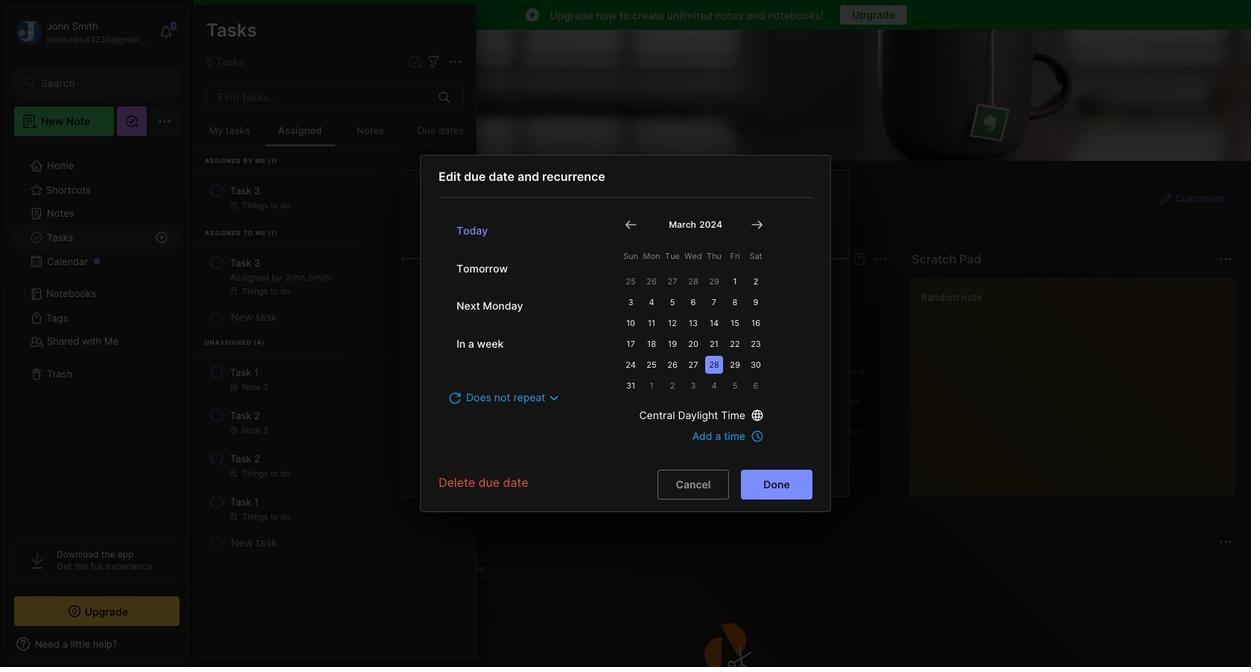 Task type: vqa. For each thing, say whether or not it's contained in the screenshot.
the Only you at right
no



Task type: locate. For each thing, give the bounding box(es) containing it.
tree inside main element
[[5, 145, 188, 526]]

select a due date element
[[439, 198, 813, 456]]

task 2 7 cell
[[230, 408, 260, 423]]

6 row from the top
[[200, 489, 470, 529]]

main element
[[0, 0, 194, 667]]

3 row from the top
[[200, 359, 470, 399]]

tab list
[[221, 277, 885, 295], [221, 560, 1230, 578]]

March field
[[666, 219, 696, 231]]

2 tab list from the top
[[221, 560, 1230, 578]]

Dropdown List field
[[448, 386, 563, 410]]

new task image
[[407, 54, 422, 69]]

1 vertical spatial tab list
[[221, 560, 1230, 578]]

row group
[[194, 147, 476, 554], [218, 304, 1251, 506]]

0 vertical spatial tab list
[[221, 277, 885, 295]]

tab
[[221, 277, 265, 295], [271, 277, 331, 295], [404, 560, 442, 578], [448, 560, 490, 578]]

task 1 9 cell
[[230, 495, 259, 509]]

1 row from the top
[[200, 177, 470, 217]]

2 row from the top
[[200, 249, 470, 303]]

tree
[[5, 145, 188, 526]]

row
[[200, 177, 470, 217], [200, 249, 470, 303], [200, 359, 470, 399], [200, 402, 470, 442], [200, 445, 470, 486], [200, 489, 470, 529]]

1 tab list from the top
[[221, 277, 885, 295]]

None search field
[[41, 74, 166, 92]]



Task type: describe. For each thing, give the bounding box(es) containing it.
4 row from the top
[[200, 402, 470, 442]]

task 2 8 cell
[[230, 451, 260, 466]]

expand notebooks image
[[19, 290, 28, 299]]

task 3 1 cell
[[230, 183, 260, 198]]

Start writing… text field
[[921, 278, 1235, 485]]

task 3 3 cell
[[230, 255, 260, 270]]

none search field inside main element
[[41, 74, 166, 92]]

expand tags image
[[19, 314, 28, 322]]

2024 field
[[696, 219, 722, 231]]

5 row from the top
[[200, 445, 470, 486]]

Find tasks… text field
[[209, 85, 430, 109]]

Search text field
[[41, 76, 166, 90]]

task 1 6 cell
[[230, 365, 259, 380]]



